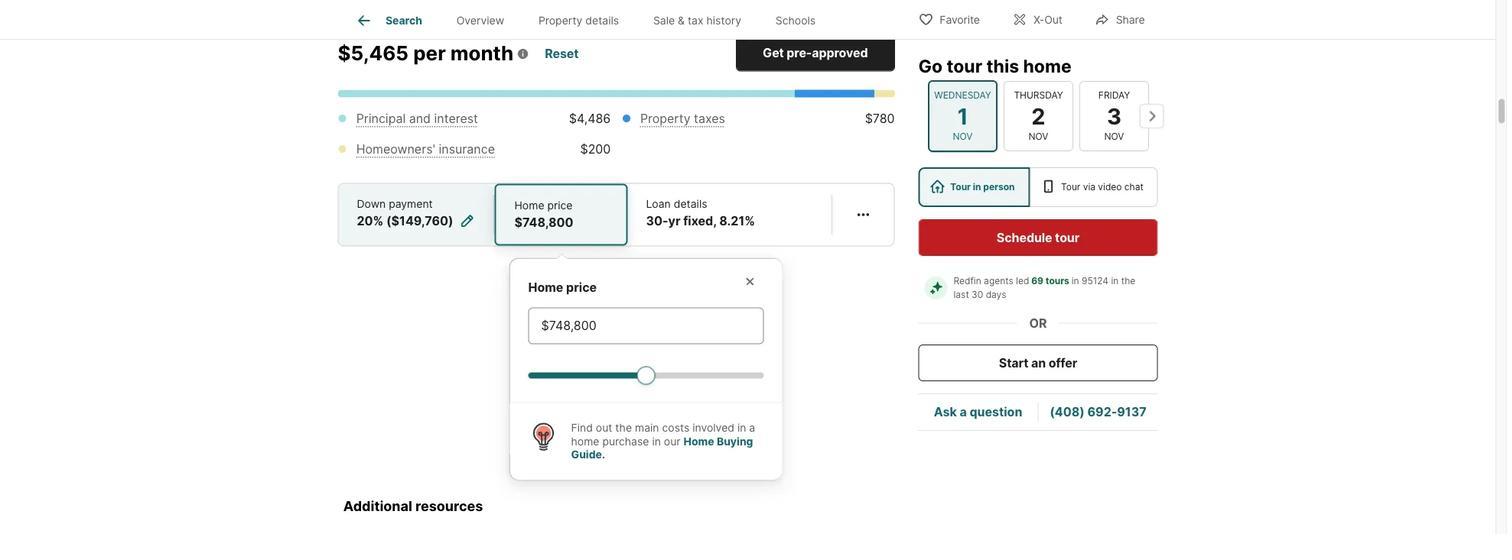 Task type: vqa. For each thing, say whether or not it's contained in the screenshot.


Task type: describe. For each thing, give the bounding box(es) containing it.
taxes
[[694, 112, 725, 127]]

redfin
[[954, 276, 981, 287]]

find
[[571, 422, 593, 435]]

principal and interest
[[356, 112, 478, 127]]

schedule
[[997, 230, 1052, 245]]

2
[[1031, 103, 1045, 129]]

price for home price
[[566, 281, 597, 296]]

tab list containing search
[[338, 0, 845, 39]]

home price $748,800
[[514, 200, 573, 231]]

agents
[[984, 276, 1013, 287]]

ask a question link
[[934, 405, 1022, 420]]

share button
[[1082, 3, 1158, 35]]

history
[[707, 14, 741, 27]]

69
[[1031, 276, 1044, 287]]

home for home price $748,800
[[514, 200, 544, 213]]

30
[[972, 290, 983, 301]]

buying
[[717, 436, 753, 449]]

start an offer button
[[918, 345, 1158, 382]]

go tour this home
[[918, 55, 1072, 77]]

reset button
[[544, 41, 579, 68]]

redfin agents led 69 tours in 95124
[[954, 276, 1109, 287]]

or
[[1029, 316, 1047, 331]]

in inside in the last 30 days
[[1111, 276, 1119, 287]]

chat
[[1125, 182, 1144, 193]]

tax
[[688, 14, 704, 27]]

&
[[678, 14, 685, 27]]

$5,465
[[338, 41, 409, 65]]

none text field inside home price tooltip
[[541, 317, 751, 336]]

in right 'tours'
[[1072, 276, 1079, 287]]

yr
[[668, 214, 680, 229]]

get pre-approved button
[[736, 35, 895, 72]]

find out the main costs involved in a home purchase in our
[[571, 422, 755, 449]]

a inside find out the main costs involved in a home purchase in our
[[749, 422, 755, 435]]

sale & tax history tab
[[636, 2, 758, 39]]

approved
[[812, 46, 868, 61]]

schools tab
[[758, 2, 833, 39]]

Home Price Slider range field
[[528, 366, 764, 385]]

property details tab
[[521, 2, 636, 39]]

schools
[[776, 14, 816, 27]]

schedule tour button
[[918, 220, 1158, 256]]

home for home price
[[528, 281, 563, 296]]

days
[[986, 290, 1006, 301]]

8.21%
[[719, 214, 755, 229]]

principal
[[356, 112, 406, 127]]

thursday 2 nov
[[1014, 90, 1063, 142]]

lightbulb icon image
[[528, 422, 559, 453]]

details for loan details 30-yr fixed, 8.21%
[[674, 198, 707, 211]]

tour for tour in person
[[950, 182, 971, 193]]

an
[[1031, 356, 1046, 371]]

$4,486
[[569, 112, 611, 127]]

search link
[[355, 11, 422, 30]]

(408) 692-9137 link
[[1050, 405, 1147, 420]]

tour for tour via video chat
[[1061, 182, 1080, 193]]

overview tab
[[439, 2, 521, 39]]

$200
[[580, 142, 611, 157]]

home price
[[528, 281, 597, 296]]

favorite
[[940, 13, 980, 26]]

out
[[596, 422, 612, 435]]

$780
[[865, 112, 895, 127]]

property for property details
[[539, 14, 582, 27]]

sale
[[653, 14, 675, 27]]

95124
[[1082, 276, 1109, 287]]

home price tooltip
[[510, 247, 1067, 481]]

home buying guide. link
[[571, 436, 753, 462]]

in up buying
[[737, 422, 746, 435]]

fixed,
[[683, 214, 717, 229]]

loan details 30-yr fixed, 8.21%
[[646, 198, 755, 229]]

next image
[[1140, 104, 1164, 128]]

home buying guide.
[[571, 436, 753, 462]]

30-
[[646, 214, 668, 229]]

schedule tour
[[997, 230, 1080, 245]]

additional
[[343, 499, 412, 516]]

video
[[1098, 182, 1122, 193]]

1
[[957, 103, 968, 129]]

($149,760)
[[386, 214, 453, 229]]

thursday
[[1014, 90, 1063, 101]]

start
[[999, 356, 1029, 371]]

month
[[450, 41, 514, 65]]

ask a question
[[934, 405, 1022, 420]]

go
[[918, 55, 943, 77]]

get pre-approved
[[763, 46, 868, 61]]

down
[[357, 198, 386, 211]]



Task type: locate. For each thing, give the bounding box(es) containing it.
home inside find out the main costs involved in a home purchase in our
[[571, 436, 599, 449]]

1 vertical spatial details
[[674, 198, 707, 211]]

tour inside option
[[950, 182, 971, 193]]

tour via video chat option
[[1030, 168, 1158, 207]]

nov for 3
[[1104, 131, 1124, 142]]

property for property taxes
[[640, 112, 691, 127]]

0 vertical spatial a
[[960, 405, 967, 420]]

1 horizontal spatial tour
[[1055, 230, 1080, 245]]

tour right schedule
[[1055, 230, 1080, 245]]

via
[[1083, 182, 1096, 193]]

0 horizontal spatial the
[[615, 422, 632, 435]]

the right 95124
[[1121, 276, 1136, 287]]

2 horizontal spatial nov
[[1104, 131, 1124, 142]]

additional resources
[[343, 499, 483, 516]]

0 vertical spatial tour
[[947, 55, 982, 77]]

per
[[413, 41, 446, 65]]

in inside option
[[973, 182, 981, 193]]

home
[[1023, 55, 1072, 77], [571, 436, 599, 449]]

the up purchase
[[615, 422, 632, 435]]

20%
[[357, 214, 384, 229]]

tour inside button
[[1055, 230, 1080, 245]]

home inside home buying guide.
[[684, 436, 714, 449]]

1 vertical spatial home
[[528, 281, 563, 296]]

details
[[585, 14, 619, 27], [674, 198, 707, 211]]

purchase
[[602, 436, 649, 449]]

price inside home price $748,800
[[547, 200, 573, 213]]

0 horizontal spatial nov
[[953, 131, 972, 142]]

property up reset
[[539, 14, 582, 27]]

in left person
[[973, 182, 981, 193]]

the inside in the last 30 days
[[1121, 276, 1136, 287]]

offer
[[1049, 356, 1077, 371]]

ask
[[934, 405, 957, 420]]

tour left person
[[950, 182, 971, 193]]

down payment
[[357, 198, 433, 211]]

1 vertical spatial the
[[615, 422, 632, 435]]

1 vertical spatial price
[[566, 281, 597, 296]]

a up buying
[[749, 422, 755, 435]]

payment
[[389, 198, 433, 211]]

price inside tooltip
[[566, 281, 597, 296]]

0 horizontal spatial a
[[749, 422, 755, 435]]

1 horizontal spatial details
[[674, 198, 707, 211]]

details up 'fixed,'
[[674, 198, 707, 211]]

tour left via
[[1061, 182, 1080, 193]]

nov down 3
[[1104, 131, 1124, 142]]

property taxes link
[[640, 112, 725, 127]]

price up $748,800 at top left
[[547, 200, 573, 213]]

x-out
[[1034, 13, 1062, 26]]

0 horizontal spatial details
[[585, 14, 619, 27]]

tab list
[[338, 0, 845, 39]]

reset
[[545, 47, 579, 62]]

0 horizontal spatial property
[[539, 14, 582, 27]]

nov for 2
[[1028, 131, 1048, 142]]

1 nov from the left
[[953, 131, 972, 142]]

insurance
[[439, 142, 495, 157]]

main
[[635, 422, 659, 435]]

1 tour from the left
[[950, 182, 971, 193]]

1 vertical spatial home
[[571, 436, 599, 449]]

nov inside wednesday 1 nov
[[953, 131, 972, 142]]

tour via video chat
[[1061, 182, 1144, 193]]

tour up wednesday
[[947, 55, 982, 77]]

3
[[1107, 103, 1121, 129]]

this
[[986, 55, 1019, 77]]

0 vertical spatial price
[[547, 200, 573, 213]]

692-
[[1088, 405, 1117, 420]]

costs
[[662, 422, 690, 435]]

price down $748,800 at top left
[[566, 281, 597, 296]]

involved
[[693, 422, 734, 435]]

favorite button
[[905, 3, 993, 35]]

2 nov from the left
[[1028, 131, 1048, 142]]

friday
[[1098, 90, 1130, 101]]

price for home price $748,800
[[547, 200, 573, 213]]

overview
[[456, 14, 504, 27]]

home up "thursday"
[[1023, 55, 1072, 77]]

None text field
[[541, 317, 751, 336]]

price
[[547, 200, 573, 213], [566, 281, 597, 296]]

home down $748,800 at top left
[[528, 281, 563, 296]]

nov down 1
[[953, 131, 972, 142]]

0 horizontal spatial tour
[[950, 182, 971, 193]]

in right 95124
[[1111, 276, 1119, 287]]

homeowners'
[[356, 142, 435, 157]]

9137
[[1117, 405, 1147, 420]]

home up guide.
[[571, 436, 599, 449]]

list box containing tour in person
[[918, 168, 1158, 207]]

nov
[[953, 131, 972, 142], [1028, 131, 1048, 142], [1104, 131, 1124, 142]]

lightbulb icon element
[[528, 422, 571, 462]]

home
[[514, 200, 544, 213], [528, 281, 563, 296], [684, 436, 714, 449]]

1 horizontal spatial property
[[640, 112, 691, 127]]

1 vertical spatial a
[[749, 422, 755, 435]]

tour for go
[[947, 55, 982, 77]]

x-out button
[[999, 3, 1075, 35]]

None button
[[928, 80, 997, 152], [1003, 81, 1073, 151], [1079, 81, 1149, 151], [928, 80, 997, 152], [1003, 81, 1073, 151], [1079, 81, 1149, 151]]

details for property details
[[585, 14, 619, 27]]

tour in person
[[950, 182, 1015, 193]]

property taxes
[[640, 112, 725, 127]]

details inside "property details" tab
[[585, 14, 619, 27]]

the inside find out the main costs involved in a home purchase in our
[[615, 422, 632, 435]]

guide.
[[571, 449, 605, 462]]

home for home buying guide.
[[684, 436, 714, 449]]

3 nov from the left
[[1104, 131, 1124, 142]]

0 horizontal spatial tour
[[947, 55, 982, 77]]

property inside tab
[[539, 14, 582, 27]]

nov inside thursday 2 nov
[[1028, 131, 1048, 142]]

sale & tax history
[[653, 14, 741, 27]]

a right ask
[[960, 405, 967, 420]]

2 tour from the left
[[1061, 182, 1080, 193]]

nov for 1
[[953, 131, 972, 142]]

tour
[[947, 55, 982, 77], [1055, 230, 1080, 245]]

question
[[970, 405, 1022, 420]]

in the last 30 days
[[954, 276, 1138, 301]]

x-
[[1034, 13, 1044, 26]]

details left sale
[[585, 14, 619, 27]]

pre-
[[787, 46, 812, 61]]

$5,465 per month
[[338, 41, 514, 65]]

1 horizontal spatial nov
[[1028, 131, 1048, 142]]

2 vertical spatial home
[[684, 436, 714, 449]]

property left taxes
[[640, 112, 691, 127]]

a
[[960, 405, 967, 420], [749, 422, 755, 435]]

0 vertical spatial the
[[1121, 276, 1136, 287]]

our
[[664, 436, 681, 449]]

list box
[[918, 168, 1158, 207]]

share
[[1116, 13, 1145, 26]]

the
[[1121, 276, 1136, 287], [615, 422, 632, 435]]

and
[[409, 112, 431, 127]]

friday 3 nov
[[1098, 90, 1130, 142]]

1 horizontal spatial home
[[1023, 55, 1072, 77]]

home down involved
[[684, 436, 714, 449]]

0 vertical spatial home
[[514, 200, 544, 213]]

tours
[[1046, 276, 1069, 287]]

(408)
[[1050, 405, 1085, 420]]

resources
[[415, 499, 483, 516]]

nov down 2
[[1028, 131, 1048, 142]]

details inside the loan details 30-yr fixed, 8.21%
[[674, 198, 707, 211]]

loan
[[646, 198, 671, 211]]

1 horizontal spatial a
[[960, 405, 967, 420]]

principal and interest link
[[356, 112, 478, 127]]

(408) 692-9137
[[1050, 405, 1147, 420]]

0 vertical spatial home
[[1023, 55, 1072, 77]]

0 vertical spatial property
[[539, 14, 582, 27]]

1 vertical spatial tour
[[1055, 230, 1080, 245]]

1 horizontal spatial the
[[1121, 276, 1136, 287]]

1 horizontal spatial tour
[[1061, 182, 1080, 193]]

homeowners' insurance link
[[356, 142, 495, 157]]

tour inside option
[[1061, 182, 1080, 193]]

person
[[983, 182, 1015, 193]]

in left our on the left
[[652, 436, 661, 449]]

last
[[954, 290, 969, 301]]

1 vertical spatial property
[[640, 112, 691, 127]]

$748,800
[[514, 216, 573, 231]]

tour in person option
[[918, 168, 1030, 207]]

wednesday 1 nov
[[934, 90, 991, 142]]

home up $748,800 at top left
[[514, 200, 544, 213]]

wednesday
[[934, 90, 991, 101]]

0 horizontal spatial home
[[571, 436, 599, 449]]

led
[[1016, 276, 1029, 287]]

nov inside friday 3 nov
[[1104, 131, 1124, 142]]

get
[[763, 46, 784, 61]]

20% ($149,760)
[[357, 214, 453, 229]]

interest
[[434, 112, 478, 127]]

home inside home price $748,800
[[514, 200, 544, 213]]

start an offer
[[999, 356, 1077, 371]]

0 vertical spatial details
[[585, 14, 619, 27]]

tour for schedule
[[1055, 230, 1080, 245]]

in
[[973, 182, 981, 193], [1072, 276, 1079, 287], [1111, 276, 1119, 287], [737, 422, 746, 435], [652, 436, 661, 449]]

search
[[386, 14, 422, 27]]



